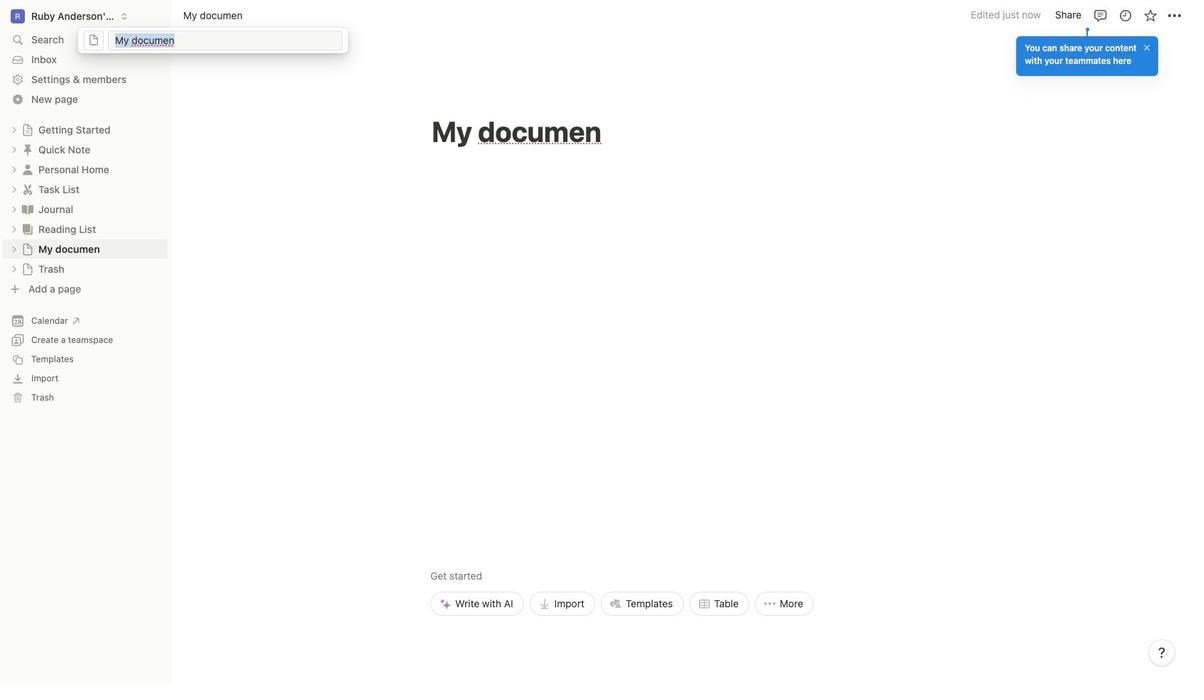 Task type: locate. For each thing, give the bounding box(es) containing it.
favorite image
[[1144, 8, 1158, 22]]

menu
[[431, 470, 814, 616]]

comments image
[[1094, 8, 1108, 22]]



Task type: vqa. For each thing, say whether or not it's contained in the screenshot.
Updates icon
yes



Task type: describe. For each thing, give the bounding box(es) containing it.
updates image
[[1119, 8, 1133, 22]]



